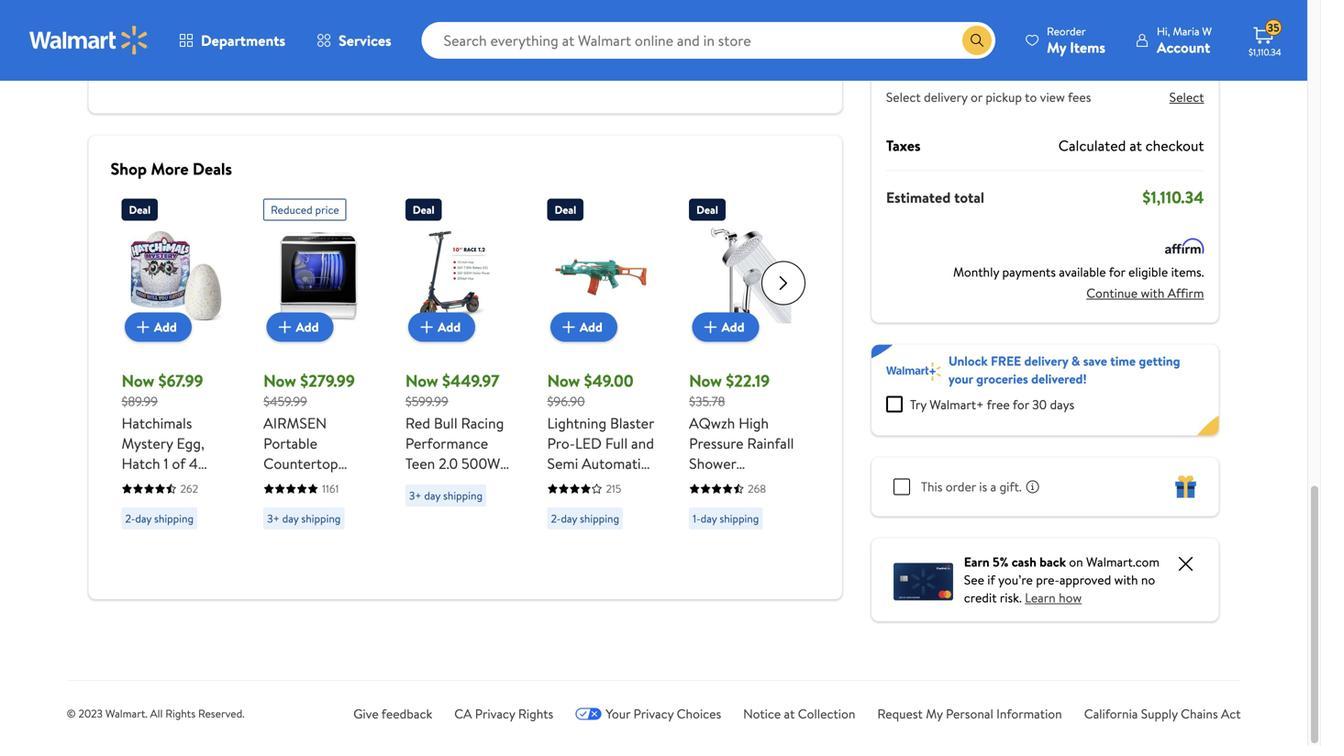 Task type: locate. For each thing, give the bounding box(es) containing it.
day inside now $279.99 "group"
[[282, 511, 299, 526]]

4 deal from the left
[[697, 202, 719, 218]]

is
[[980, 478, 988, 496]]

add inside now $449.97 group
[[438, 318, 461, 336]]

day up "with"
[[424, 488, 441, 504]]

now $449.97 group
[[406, 191, 515, 554]]

1 horizontal spatial water
[[548, 474, 586, 494]]

add button inside now $67.99 group
[[125, 313, 192, 342]]

2 select from the left
[[1170, 88, 1205, 106]]

2-day shipping up (styles
[[125, 511, 194, 526]]

frame
[[441, 534, 481, 554]]

services
[[339, 30, 392, 50]]

2 now from the left
[[264, 369, 296, 392]]

day for now $67.99
[[135, 511, 152, 526]]

0 vertical spatial at
[[1130, 135, 1143, 156]]

2-day shipping inside now $49.00 group
[[551, 511, 620, 526]]

now inside now $22.19 $35.78 aqwzh high pressure rainfall shower head/handheld combo, luxury modern chrome plated with 60'' hose anti-leak with holder
[[690, 369, 722, 392]]

3+ inside now $449.97 group
[[409, 488, 422, 504]]

1 horizontal spatial add to cart image
[[416, 316, 438, 338]]

add inside now $22.19 group
[[722, 318, 745, 336]]

2- left kit
[[551, 511, 561, 526]]

1 vertical spatial my
[[926, 705, 943, 723]]

4 add from the left
[[580, 318, 603, 336]]

deal inside now $49.00 group
[[555, 202, 577, 218]]

2-
[[125, 511, 135, 526], [551, 511, 561, 526]]

deal inside now $22.19 group
[[697, 202, 719, 218]]

1 horizontal spatial privacy
[[634, 705, 674, 723]]

$35.78
[[690, 392, 726, 410]]

add for now $449.97
[[438, 318, 461, 336]]

$22.19
[[726, 369, 770, 392]]

with right 1161
[[339, 474, 366, 494]]

0 vertical spatial 3+
[[409, 488, 422, 504]]

add for now $22.19
[[722, 318, 745, 336]]

for up the continue
[[1110, 263, 1126, 281]]

my inside reorder my items
[[1048, 37, 1067, 57]]

add up $49.00
[[580, 318, 603, 336]]

add up $279.99
[[296, 318, 319, 336]]

w
[[1203, 23, 1213, 39]]

0 horizontal spatial 3+ day shipping
[[267, 511, 341, 526]]

select
[[887, 88, 921, 106], [1170, 88, 1205, 106]]

add button for now $449.97
[[409, 313, 476, 342]]

1 vertical spatial $1,110.34
[[1249, 46, 1282, 58]]

0 horizontal spatial blaster
[[548, 494, 592, 514]]

supply
[[1142, 705, 1179, 723]]

now up lightning
[[548, 369, 580, 392]]

3 deal from the left
[[555, 202, 577, 218]]

1 horizontal spatial rights
[[519, 705, 554, 723]]

with left holder in the bottom of the page
[[690, 575, 717, 595]]

3+ day shipping down 2.0
[[409, 488, 483, 504]]

request my personal information link
[[878, 705, 1063, 723]]

select for select button
[[1170, 88, 1205, 106]]

1 add to cart image from the left
[[274, 316, 296, 338]]

performance
[[406, 433, 489, 453]]

at right the notice
[[784, 705, 795, 723]]

3+ day shipping inside now $279.99 "group"
[[267, 511, 341, 526]]

add button inside now $22.19 group
[[693, 313, 760, 342]]

deal inside now $449.97 group
[[413, 202, 435, 218]]

water inside now $49.00 $96.90 lightning blaster pro-led full and semi automatic water bead blaster kit
[[548, 474, 586, 494]]

268
[[748, 481, 767, 497]]

a
[[991, 478, 997, 496]]

0 vertical spatial mystery
[[122, 433, 173, 453]]

3+ inside now $279.99 "group"
[[267, 511, 280, 526]]

1 horizontal spatial for
[[1110, 263, 1126, 281]]

0 horizontal spatial water
[[264, 514, 302, 534]]

now inside now $449.97 $599.99 red bull racing performance teen 2.0 500w (1000w peak) electric scooter with aluminum alloy frame
[[406, 369, 438, 392]]

your privacy choices link
[[576, 705, 722, 723]]

add up $22.19
[[722, 318, 745, 336]]

now
[[122, 369, 155, 392], [264, 369, 296, 392], [406, 369, 438, 392], [548, 369, 580, 392], [690, 369, 722, 392]]

now $67.99 group
[[122, 191, 231, 575]]

0 horizontal spatial select
[[887, 88, 921, 106]]

now up airmsen at the left of the page
[[264, 369, 296, 392]]

for left 30 on the bottom of the page
[[1013, 395, 1030, 413]]

my
[[1048, 37, 1067, 57], [926, 705, 943, 723]]

departments button
[[163, 18, 301, 62]]

add button up $449.97
[[409, 313, 476, 342]]

all
[[150, 706, 163, 722]]

0 vertical spatial my
[[1048, 37, 1067, 57]]

1 vertical spatial for
[[1013, 395, 1030, 413]]

add button up $279.99
[[267, 313, 334, 342]]

racing
[[461, 413, 504, 433]]

2 add to cart image from the left
[[700, 316, 722, 338]]

day left kit
[[561, 511, 578, 526]]

add to cart image for now $449.97
[[416, 316, 438, 338]]

add to cart image up the $89.99
[[132, 316, 154, 338]]

add to cart image inside now $67.99 group
[[132, 316, 154, 338]]

getting
[[1140, 352, 1181, 370]]

add button up $67.99
[[125, 313, 192, 342]]

pre-
[[1037, 571, 1060, 589]]

215
[[606, 481, 622, 497]]

blaster up automatic
[[610, 413, 654, 433]]

0 horizontal spatial 2-day shipping
[[125, 511, 194, 526]]

try
[[910, 395, 927, 413]]

if
[[988, 571, 996, 589]]

0 horizontal spatial at
[[784, 705, 795, 723]]

1 horizontal spatial 3+ day shipping
[[409, 488, 483, 504]]

mystery
[[122, 433, 173, 453], [122, 494, 173, 514]]

3 add from the left
[[438, 318, 461, 336]]

delivery left &
[[1025, 352, 1069, 370]]

with inside now $279.99 $459.99 airmsen portable countertop dishwasher with 5-liter built-in water tank and air-dry function, 5 washing programs, ae- tdqr03
[[339, 474, 366, 494]]

add for now $67.99
[[154, 318, 177, 336]]

shower
[[690, 453, 737, 474]]

add button for now $279.99
[[267, 313, 334, 342]]

now $279.99 $459.99 airmsen portable countertop dishwasher with 5-liter built-in water tank and air-dry function, 5 washing programs, ae- tdqr03
[[264, 369, 366, 635]]

day right the 5-
[[282, 511, 299, 526]]

add button inside now $49.00 group
[[551, 313, 618, 342]]

add button inside now $449.97 group
[[409, 313, 476, 342]]

day for now $22.19
[[701, 511, 717, 526]]

day inside now $67.99 group
[[135, 511, 152, 526]]

1 add button from the left
[[125, 313, 192, 342]]

how
[[1059, 589, 1083, 607]]

blaster left kit
[[548, 494, 592, 514]]

1 horizontal spatial 2-
[[551, 511, 561, 526]]

2 add button from the left
[[267, 313, 334, 342]]

privacy right your
[[634, 705, 674, 723]]

delivery
[[924, 88, 968, 106], [1025, 352, 1069, 370]]

4 add button from the left
[[551, 313, 618, 342]]

to
[[1026, 88, 1038, 106]]

add to cart image inside now $279.99 "group"
[[274, 316, 296, 338]]

1 now from the left
[[122, 369, 155, 392]]

2-day shipping down bead
[[551, 511, 620, 526]]

now inside now $49.00 $96.90 lightning blaster pro-led full and semi automatic water bead blaster kit
[[548, 369, 580, 392]]

earn
[[965, 553, 990, 571]]

2- up (styles
[[125, 511, 135, 526]]

shipping inside now $22.19 group
[[720, 511, 759, 526]]

holder
[[720, 575, 764, 595]]

at left checkout
[[1130, 135, 1143, 156]]

2 privacy from the left
[[634, 705, 674, 723]]

0 horizontal spatial and
[[337, 514, 360, 534]]

water left tank at left bottom
[[264, 514, 302, 534]]

add up $67.99
[[154, 318, 177, 336]]

5 add button from the left
[[693, 313, 760, 342]]

airmsen
[[264, 413, 327, 433]]

select down shipping
[[887, 88, 921, 106]]

1 add to cart image from the left
[[132, 316, 154, 338]]

3 now from the left
[[406, 369, 438, 392]]

and right full
[[632, 433, 655, 453]]

3+
[[409, 488, 422, 504], [267, 511, 280, 526]]

1 horizontal spatial at
[[1130, 135, 1143, 156]]

0 horizontal spatial for
[[1013, 395, 1030, 413]]

interactive
[[122, 474, 190, 494]]

3 add button from the left
[[409, 313, 476, 342]]

at for calculated
[[1130, 135, 1143, 156]]

day inside now $49.00 group
[[561, 511, 578, 526]]

3+ day shipping
[[409, 488, 483, 504], [267, 511, 341, 526]]

for inside "monthly payments available for eligible items. continue with affirm"
[[1110, 263, 1126, 281]]

deal for now $49.00
[[555, 202, 577, 218]]

services button
[[301, 18, 407, 62]]

add
[[154, 318, 177, 336], [296, 318, 319, 336], [438, 318, 461, 336], [580, 318, 603, 336], [722, 318, 745, 336]]

1 horizontal spatial 2-day shipping
[[551, 511, 620, 526]]

2- for now $67.99
[[125, 511, 135, 526]]

day up (styles
[[135, 511, 152, 526]]

1 horizontal spatial select
[[1170, 88, 1205, 106]]

hi, maria w account
[[1158, 23, 1213, 57]]

1 privacy from the left
[[475, 705, 516, 723]]

checkout
[[1146, 135, 1205, 156]]

1 horizontal spatial my
[[1048, 37, 1067, 57]]

order
[[946, 478, 977, 496]]

reserved.
[[198, 706, 245, 722]]

1 2- from the left
[[125, 511, 135, 526]]

add to cart image up $599.99
[[416, 316, 438, 338]]

now inside now $279.99 $459.99 airmsen portable countertop dishwasher with 5-liter built-in water tank and air-dry function, 5 washing programs, ae- tdqr03
[[264, 369, 296, 392]]

request
[[878, 705, 923, 723]]

add button inside now $279.99 "group"
[[267, 313, 334, 342]]

and right tank at left bottom
[[337, 514, 360, 534]]

0 horizontal spatial delivery
[[924, 88, 968, 106]]

water inside now $279.99 $459.99 airmsen portable countertop dishwasher with 5-liter built-in water tank and air-dry function, 5 washing programs, ae- tdqr03
[[264, 514, 302, 534]]

see if you're pre-approved with no credit risk.
[[965, 571, 1156, 607]]

5 now from the left
[[690, 369, 722, 392]]

now inside "now $67.99 $89.99 hatchimals mystery egg, hatch 1 of 4 interactive mystery characters (styles may vary), multicolor"
[[122, 369, 155, 392]]

hose
[[690, 554, 722, 575]]

0 horizontal spatial add to cart image
[[132, 316, 154, 338]]

1 vertical spatial blaster
[[548, 494, 592, 514]]

select for select delivery or pickup to view fees
[[887, 88, 921, 106]]

add for now $49.00
[[580, 318, 603, 336]]

shipping for now $67.99
[[154, 511, 194, 526]]

reduced
[[271, 202, 313, 218]]

3 add to cart image from the left
[[558, 316, 580, 338]]

add to cart image inside now $449.97 group
[[416, 316, 438, 338]]

now $22.19 group
[[690, 191, 798, 595]]

add to cart image inside now $22.19 group
[[700, 316, 722, 338]]

rights left "privacy choices icon"
[[519, 705, 554, 723]]

add to cart image up the "$459.99" at the left bottom of page
[[274, 316, 296, 338]]

0 horizontal spatial rights
[[165, 706, 196, 722]]

5 add from the left
[[722, 318, 745, 336]]

with left no
[[1115, 571, 1139, 589]]

walmart+
[[930, 395, 985, 413]]

water left bead
[[548, 474, 586, 494]]

0 horizontal spatial add to cart image
[[274, 316, 296, 338]]

free
[[987, 395, 1010, 413]]

select down free
[[1170, 88, 1205, 106]]

1 vertical spatial at
[[784, 705, 795, 723]]

day inside now $22.19 group
[[701, 511, 717, 526]]

now left $67.99
[[122, 369, 155, 392]]

$459.99
[[264, 392, 307, 410]]

tdqr03
[[264, 615, 320, 635]]

1 2-day shipping from the left
[[125, 511, 194, 526]]

1 vertical spatial water
[[264, 514, 302, 534]]

1 horizontal spatial 3+
[[409, 488, 422, 504]]

0 vertical spatial and
[[632, 433, 655, 453]]

add to cart image up $96.90
[[558, 316, 580, 338]]

2 add from the left
[[296, 318, 319, 336]]

add button
[[125, 313, 192, 342], [267, 313, 334, 342], [409, 313, 476, 342], [551, 313, 618, 342], [693, 313, 760, 342]]

2- inside now $67.99 group
[[125, 511, 135, 526]]

shipping for now $49.00
[[580, 511, 620, 526]]

2-day shipping inside now $67.99 group
[[125, 511, 194, 526]]

or
[[971, 88, 983, 106]]

2 2-day shipping from the left
[[551, 511, 620, 526]]

add button up $22.19
[[693, 313, 760, 342]]

add to cart image inside now $49.00 group
[[558, 316, 580, 338]]

©
[[67, 706, 76, 722]]

privacy right ca
[[475, 705, 516, 723]]

affirm image
[[1166, 238, 1205, 254]]

$1,110.34
[[1150, 20, 1205, 40], [1249, 46, 1282, 58], [1143, 186, 1205, 209]]

0 horizontal spatial my
[[926, 705, 943, 723]]

2 2- from the left
[[551, 511, 561, 526]]

choices
[[677, 705, 722, 723]]

ca privacy rights link
[[455, 705, 554, 723]]

risk.
[[1000, 589, 1022, 607]]

1 horizontal spatial blaster
[[610, 413, 654, 433]]

day for now $49.00
[[561, 511, 578, 526]]

2 add to cart image from the left
[[416, 316, 438, 338]]

with down eligible
[[1142, 284, 1165, 302]]

1 select from the left
[[887, 88, 921, 106]]

select delivery or pickup to view fees
[[887, 88, 1092, 106]]

add button up $49.00
[[551, 313, 618, 342]]

1 horizontal spatial delivery
[[1025, 352, 1069, 370]]

now up 'red'
[[406, 369, 438, 392]]

next slide for horizontalscrollerrecommendations list image
[[762, 261, 806, 305]]

0 horizontal spatial privacy
[[475, 705, 516, 723]]

shipping inside now $449.97 group
[[443, 488, 483, 504]]

2 horizontal spatial add to cart image
[[558, 316, 580, 338]]

chrome
[[743, 514, 795, 534]]

1 vertical spatial and
[[337, 514, 360, 534]]

3+ day shipping up dry
[[267, 511, 341, 526]]

account
[[1158, 37, 1211, 57]]

feedback
[[382, 705, 433, 723]]

3+ up "with"
[[409, 488, 422, 504]]

taxes
[[887, 135, 921, 156]]

reorder
[[1048, 23, 1086, 39]]

0 horizontal spatial 2-
[[125, 511, 135, 526]]

add to cart image
[[132, 316, 154, 338], [416, 316, 438, 338], [558, 316, 580, 338]]

groceries
[[977, 370, 1029, 388]]

view
[[1041, 88, 1066, 106]]

500w
[[462, 453, 501, 474]]

shop more deals
[[111, 157, 232, 180]]

1 horizontal spatial and
[[632, 433, 655, 453]]

add button for now $22.19
[[693, 313, 760, 342]]

2 deal from the left
[[413, 202, 435, 218]]

no
[[1142, 571, 1156, 589]]

banner
[[872, 345, 1220, 436]]

4 now from the left
[[548, 369, 580, 392]]

2- inside now $49.00 group
[[551, 511, 561, 526]]

lightning
[[548, 413, 607, 433]]

1 vertical spatial delivery
[[1025, 352, 1069, 370]]

add to cart image for now $49.00
[[558, 316, 580, 338]]

and inside now $279.99 $459.99 airmsen portable countertop dishwasher with 5-liter built-in water tank and air-dry function, 5 washing programs, ae- tdqr03
[[337, 514, 360, 534]]

unlock
[[949, 352, 988, 370]]

leak
[[758, 554, 783, 575]]

try walmart+ free for 30 days
[[910, 395, 1075, 413]]

1 vertical spatial mystery
[[122, 494, 173, 514]]

shipping inside now $279.99 "group"
[[301, 511, 341, 526]]

0 vertical spatial water
[[548, 474, 586, 494]]

0 vertical spatial for
[[1110, 263, 1126, 281]]

high
[[739, 413, 769, 433]]

day up plated
[[701, 511, 717, 526]]

privacy for your
[[634, 705, 674, 723]]

add to cart image up the $35.78
[[700, 316, 722, 338]]

estimated total
[[887, 187, 985, 207]]

1 vertical spatial 3+ day shipping
[[267, 511, 341, 526]]

rights right "all"
[[165, 706, 196, 722]]

deal for now $449.97
[[413, 202, 435, 218]]

now $49.00 $96.90 lightning blaster pro-led full and semi automatic water bead blaster kit
[[548, 369, 655, 514]]

add inside now $279.99 "group"
[[296, 318, 319, 336]]

characters
[[122, 514, 192, 534]]

blaster
[[610, 413, 654, 433], [548, 494, 592, 514]]

0 horizontal spatial 3+
[[267, 511, 280, 526]]

add inside now $67.99 group
[[154, 318, 177, 336]]

0 vertical spatial blaster
[[610, 413, 654, 433]]

gift.
[[1000, 478, 1022, 496]]

1 horizontal spatial add to cart image
[[700, 316, 722, 338]]

payments
[[1003, 263, 1057, 281]]

0 vertical spatial 3+ day shipping
[[409, 488, 483, 504]]

This order is a gift. checkbox
[[894, 479, 910, 495]]

add up $449.97
[[438, 318, 461, 336]]

shop
[[111, 157, 147, 180]]

my right request
[[926, 705, 943, 723]]

capital one credit card image
[[894, 559, 954, 601]]

1 add from the left
[[154, 318, 177, 336]]

3+ up air-
[[267, 511, 280, 526]]

35
[[1268, 20, 1280, 36]]

add to cart image for $279.99
[[274, 316, 296, 338]]

add inside now $49.00 group
[[580, 318, 603, 336]]

now left $22.19
[[690, 369, 722, 392]]

1 vertical spatial 3+
[[267, 511, 280, 526]]

now for $22.19
[[690, 369, 722, 392]]

chains
[[1182, 705, 1219, 723]]

free
[[991, 352, 1022, 370]]

shipping inside now $49.00 group
[[580, 511, 620, 526]]

1 deal from the left
[[129, 202, 151, 218]]

shipping for now $279.99
[[301, 511, 341, 526]]

add to cart image
[[274, 316, 296, 338], [700, 316, 722, 338]]

my left the items
[[1048, 37, 1067, 57]]

deal inside now $67.99 group
[[129, 202, 151, 218]]

learn more about gifting image
[[1026, 480, 1041, 494]]

shipping inside now $67.99 group
[[154, 511, 194, 526]]

delivery left 'or'
[[924, 88, 968, 106]]



Task type: vqa. For each thing, say whether or not it's contained in the screenshot.
Now $279.99 Add BUTTON
yes



Task type: describe. For each thing, give the bounding box(es) containing it.
dry
[[287, 534, 311, 554]]

give
[[354, 705, 379, 723]]

2.0
[[439, 453, 458, 474]]

0 vertical spatial $1,110.34
[[1150, 20, 1205, 40]]

now for $49.00
[[548, 369, 580, 392]]

$49.00
[[584, 369, 634, 392]]

2 vertical spatial $1,110.34
[[1143, 186, 1205, 209]]

banner containing unlock free delivery & save time getting your groceries delivered!
[[872, 345, 1220, 436]]

personal
[[946, 705, 994, 723]]

walmart plus image
[[887, 363, 942, 381]]

semi
[[548, 453, 579, 474]]

60''
[[764, 534, 787, 554]]

california supply chains act
[[1085, 705, 1242, 723]]

my for items
[[1048, 37, 1067, 57]]

with inside "monthly payments available for eligible items. continue with affirm"
[[1142, 284, 1165, 302]]

select button
[[1170, 88, 1205, 106]]

walmart.
[[105, 706, 148, 722]]

now $49.00 group
[[548, 191, 657, 537]]

add to cart image for $22.19
[[700, 316, 722, 338]]

walmart image
[[29, 26, 149, 55]]

privacy choices icon image
[[576, 708, 602, 720]]

Walmart Site-Wide search field
[[422, 22, 996, 59]]

gifting image
[[1175, 476, 1198, 498]]

countertop
[[264, 453, 338, 474]]

1-
[[693, 511, 701, 526]]

rainfall
[[748, 433, 795, 453]]

for for free
[[1013, 395, 1030, 413]]

departments
[[201, 30, 286, 50]]

notice
[[744, 705, 781, 723]]

give feedback
[[354, 705, 433, 723]]

shipping for now $22.19
[[720, 511, 759, 526]]

$449.97
[[442, 369, 500, 392]]

$89.99
[[122, 392, 158, 410]]

scooter
[[458, 494, 508, 514]]

hatch
[[122, 453, 160, 474]]

approved
[[1060, 571, 1112, 589]]

tank
[[305, 514, 333, 534]]

Search search field
[[422, 22, 996, 59]]

deal for now $22.19
[[697, 202, 719, 218]]

notice at collection link
[[744, 705, 856, 723]]

teen
[[406, 453, 435, 474]]

5
[[326, 554, 335, 575]]

add to cart image for now $67.99
[[132, 316, 154, 338]]

function,
[[264, 554, 323, 575]]

at for notice
[[784, 705, 795, 723]]

now $449.97 $599.99 red bull racing performance teen 2.0 500w (1000w peak) electric scooter with aluminum alloy frame
[[406, 369, 508, 554]]

calculated at checkout
[[1059, 135, 1205, 156]]

2-day shipping for $67.99
[[125, 511, 194, 526]]

now $279.99 group
[[264, 191, 373, 635]]

delivery inside unlock free delivery & save time getting your groceries delivered!
[[1025, 352, 1069, 370]]

day for now $279.99
[[282, 511, 299, 526]]

$96.90
[[548, 392, 585, 410]]

reduced price
[[271, 202, 339, 218]]

programs,
[[264, 595, 328, 615]]

3+ day shipping inside now $449.97 group
[[409, 488, 483, 504]]

eligible
[[1129, 263, 1169, 281]]

add button for now $49.00
[[551, 313, 618, 342]]

for for available
[[1110, 263, 1126, 281]]

in
[[345, 494, 356, 514]]

aqwzh
[[690, 413, 736, 433]]

on
[[1070, 553, 1084, 571]]

$67.99
[[158, 369, 203, 392]]

delivered!
[[1032, 370, 1087, 388]]

Try Walmart+ free for 30 days checkbox
[[887, 396, 903, 413]]

4
[[189, 453, 198, 474]]

learn how link
[[1025, 589, 1083, 607]]

(styles
[[122, 534, 164, 554]]

shipping
[[887, 63, 934, 81]]

now for $449.97
[[406, 369, 438, 392]]

hi,
[[1158, 23, 1171, 39]]

give feedback button
[[354, 705, 433, 724]]

$279.99
[[300, 369, 355, 392]]

with
[[406, 514, 435, 534]]

my for personal
[[926, 705, 943, 723]]

2 mystery from the top
[[122, 494, 173, 514]]

now $22.19 $35.78 aqwzh high pressure rainfall shower head/handheld combo, luxury modern chrome plated with 60'' hose anti-leak with holder
[[690, 369, 795, 595]]

pickup
[[986, 88, 1023, 106]]

now $67.99 $89.99 hatchimals mystery egg, hatch 1 of 4 interactive mystery characters (styles may vary), multicolor
[[122, 369, 228, 575]]

your privacy choices
[[606, 705, 722, 723]]

estimated
[[887, 187, 951, 207]]

see
[[965, 571, 985, 589]]

add button for now $67.99
[[125, 313, 192, 342]]

1 mystery from the top
[[122, 433, 173, 453]]

(1000w
[[406, 474, 455, 494]]

0 vertical spatial delivery
[[924, 88, 968, 106]]

search icon image
[[970, 33, 985, 48]]

with left 60''
[[734, 534, 761, 554]]

deal for now $67.99
[[129, 202, 151, 218]]

privacy for ca
[[475, 705, 516, 723]]

&
[[1072, 352, 1081, 370]]

and inside now $49.00 $96.90 lightning blaster pro-led full and semi automatic water bead blaster kit
[[632, 433, 655, 453]]

led
[[575, 433, 602, 453]]

1-day shipping
[[693, 511, 759, 526]]

washing
[[264, 575, 316, 595]]

2- for now $49.00
[[551, 511, 561, 526]]

with inside see if you're pre-approved with no credit risk.
[[1115, 571, 1139, 589]]

collection
[[798, 705, 856, 723]]

learn how
[[1025, 589, 1083, 607]]

dismiss capital one banner image
[[1175, 553, 1198, 575]]

1161
[[322, 481, 339, 497]]

items
[[1070, 37, 1106, 57]]

kit
[[595, 494, 613, 514]]

30
[[1033, 395, 1048, 413]]

day inside now $449.97 group
[[424, 488, 441, 504]]

now for $279.99
[[264, 369, 296, 392]]

notice at collection
[[744, 705, 856, 723]]

egg,
[[177, 433, 205, 453]]

2-day shipping for $49.00
[[551, 511, 620, 526]]

multicolor
[[162, 554, 228, 575]]

ae-
[[332, 595, 355, 615]]

total
[[955, 187, 985, 207]]

pressure
[[690, 433, 744, 453]]

red
[[406, 413, 431, 433]]

your
[[606, 705, 631, 723]]

fees
[[1069, 88, 1092, 106]]

bead
[[589, 474, 621, 494]]

add for now $279.99
[[296, 318, 319, 336]]

luxury
[[744, 494, 786, 514]]

now for $67.99
[[122, 369, 155, 392]]

© 2023 walmart. all rights reserved.
[[67, 706, 245, 722]]



